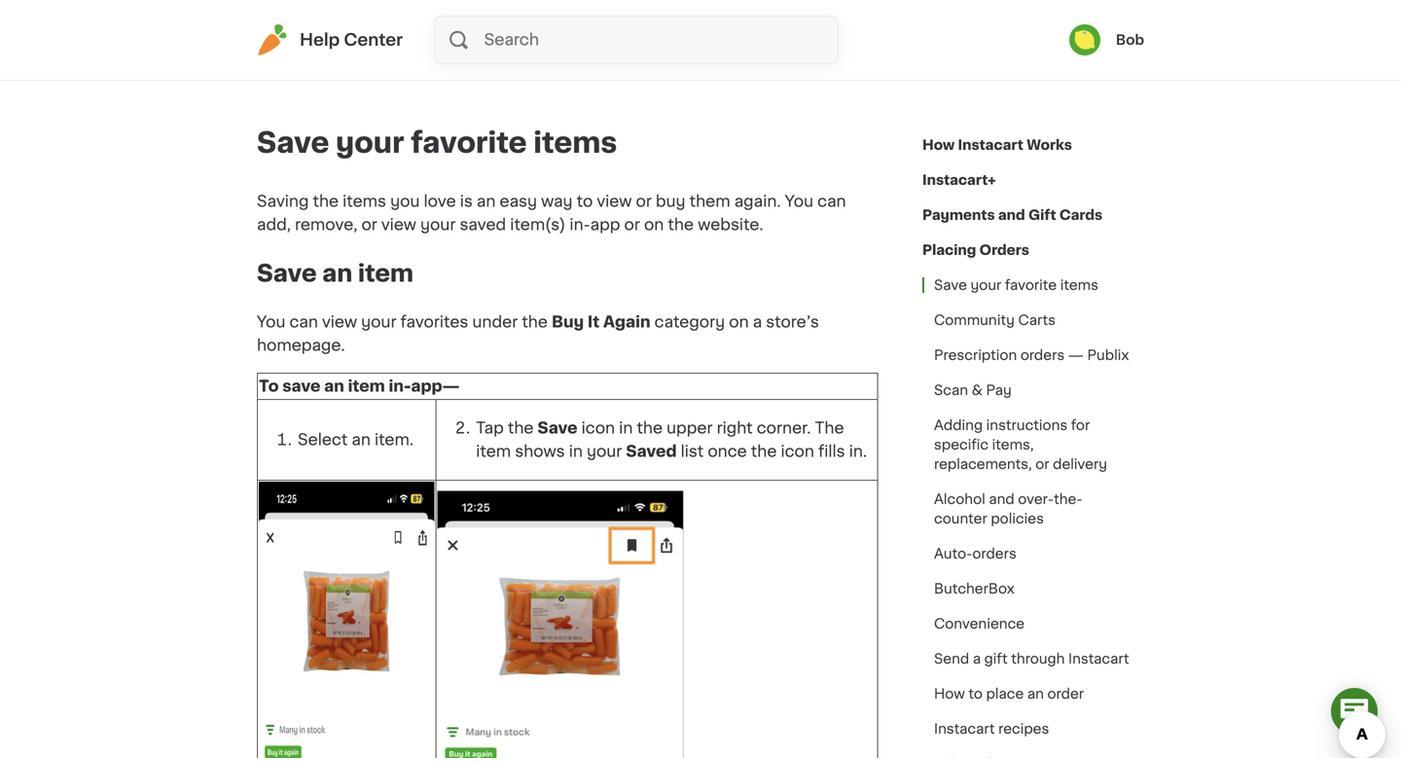 Task type: locate. For each thing, give the bounding box(es) containing it.
0 horizontal spatial items
[[343, 194, 386, 209]]

can up 'homepage.'
[[290, 314, 318, 330]]

your left saved
[[587, 444, 622, 459]]

0 vertical spatial how
[[923, 138, 955, 152]]

0 vertical spatial instacart
[[958, 138, 1024, 152]]

0 vertical spatial on
[[644, 217, 664, 233]]

1 horizontal spatial in-
[[570, 217, 590, 233]]

save down placing
[[934, 278, 967, 292]]

in- inside is an easy way to view or buy them again. you can add, remove, or view your saved item(s) in-app or on the website.
[[570, 217, 590, 233]]

or inside adding instructions for specific items, replacements, or delivery
[[1036, 457, 1050, 471]]

in right shows
[[569, 444, 583, 459]]

0 vertical spatial and
[[999, 208, 1026, 222]]

again.
[[735, 194, 781, 209]]

or up over-
[[1036, 457, 1050, 471]]

center
[[344, 32, 403, 48]]

or
[[636, 194, 652, 209], [362, 217, 377, 233], [624, 217, 640, 233], [1036, 457, 1050, 471]]

1 horizontal spatial can
[[818, 194, 846, 209]]

in
[[619, 420, 633, 436], [569, 444, 583, 459]]

1 vertical spatial in
[[569, 444, 583, 459]]

favorite inside save your favorite items link
[[1005, 278, 1057, 292]]

2 horizontal spatial view
[[597, 194, 632, 209]]

an inside is an easy way to view or buy them again. you can add, remove, or view your saved item(s) in-app or on the website.
[[477, 194, 496, 209]]

way
[[541, 194, 573, 209]]

1 horizontal spatial to
[[969, 687, 983, 701]]

how up instacart+ link
[[923, 138, 955, 152]]

0 vertical spatial in-
[[570, 217, 590, 233]]

help center
[[300, 32, 403, 48]]

0 vertical spatial favorite
[[411, 129, 527, 157]]

instacart down place on the bottom of page
[[934, 722, 995, 736]]

item.
[[375, 432, 414, 448]]

1 vertical spatial on
[[729, 314, 749, 330]]

1 vertical spatial in-
[[389, 378, 411, 394]]

2 vertical spatial view
[[322, 314, 357, 330]]

order
[[1048, 687, 1084, 701]]

how to place an order link
[[923, 676, 1096, 711]]

items left the you
[[343, 194, 386, 209]]

item up "select an item."
[[348, 378, 385, 394]]

items
[[534, 129, 617, 157], [343, 194, 386, 209], [1061, 278, 1099, 292]]

a left store's
[[753, 314, 762, 330]]

0 vertical spatial items
[[534, 129, 617, 157]]

can inside is an easy way to view or buy them again. you can add, remove, or view your saved item(s) in-app or on the website.
[[818, 194, 846, 209]]

your
[[336, 129, 404, 157], [420, 217, 456, 233], [971, 278, 1002, 292], [361, 314, 397, 330], [587, 444, 622, 459]]

0 horizontal spatial on
[[644, 217, 664, 233]]

convenience
[[934, 617, 1025, 631]]

tap the save
[[476, 420, 578, 436]]

0 horizontal spatial in-
[[389, 378, 411, 394]]

you up 'homepage.'
[[257, 314, 286, 330]]

how down 'send'
[[934, 687, 965, 701]]

view up 'app'
[[597, 194, 632, 209]]

on right the category
[[729, 314, 749, 330]]

in- down 'way'
[[570, 217, 590, 233]]

0 horizontal spatial in
[[569, 444, 583, 459]]

place
[[987, 687, 1024, 701]]

save your favorite items link
[[923, 268, 1111, 303]]

and inside alcohol and over-the- counter policies
[[989, 492, 1015, 506]]

carts
[[1019, 313, 1056, 327]]

1 vertical spatial and
[[989, 492, 1015, 506]]

payments
[[923, 208, 995, 222]]

1 vertical spatial a
[[973, 652, 981, 666]]

help
[[300, 32, 340, 48]]

1 horizontal spatial favorite
[[1005, 278, 1057, 292]]

0 horizontal spatial to
[[577, 194, 593, 209]]

1 horizontal spatial view
[[381, 217, 417, 233]]

your up saving the items you love
[[336, 129, 404, 157]]

save your favorite items down orders
[[934, 278, 1099, 292]]

you right again.
[[785, 194, 814, 209]]

favorite
[[411, 129, 527, 157], [1005, 278, 1057, 292]]

scan & pay link
[[923, 373, 1024, 408]]

community
[[934, 313, 1015, 327]]

in up saved
[[619, 420, 633, 436]]

items down cards
[[1061, 278, 1099, 292]]

0 horizontal spatial orders
[[973, 547, 1017, 561]]

an left item.
[[352, 432, 371, 448]]

the down buy
[[668, 217, 694, 233]]

0 horizontal spatial you
[[257, 314, 286, 330]]

upper
[[667, 420, 713, 436]]

and left gift
[[999, 208, 1026, 222]]

2 vertical spatial instacart
[[934, 722, 995, 736]]

—
[[1069, 348, 1084, 362]]

0 vertical spatial orders
[[1021, 348, 1065, 362]]

to left place on the bottom of page
[[969, 687, 983, 701]]

1 horizontal spatial orders
[[1021, 348, 1065, 362]]

save down "add,"
[[257, 262, 317, 285]]

the inside icon in the upper right corner. the item shows in your
[[637, 420, 663, 436]]

&
[[972, 383, 983, 397]]

item inside icon in the upper right corner. the item shows in your
[[476, 444, 511, 459]]

1 vertical spatial favorite
[[1005, 278, 1057, 292]]

placing
[[923, 243, 977, 257]]

the up shows
[[508, 420, 534, 436]]

favorite up carts
[[1005, 278, 1057, 292]]

the up saved
[[637, 420, 663, 436]]

1 vertical spatial save your favorite items
[[934, 278, 1099, 292]]

convenience link
[[923, 606, 1037, 641]]

1 vertical spatial instacart
[[1069, 652, 1130, 666]]

how for how to place an order
[[934, 687, 965, 701]]

select
[[298, 432, 348, 448]]

icon right tap the save
[[582, 420, 615, 436]]

and
[[999, 208, 1026, 222], [989, 492, 1015, 506]]

instacart up instacart+ link
[[958, 138, 1024, 152]]

your up the community carts link
[[971, 278, 1002, 292]]

1 horizontal spatial save your favorite items
[[934, 278, 1099, 292]]

is
[[460, 194, 473, 209]]

saved
[[626, 444, 677, 459]]

icon down corner.
[[781, 444, 815, 459]]

replacements,
[[934, 457, 1032, 471]]

item
[[358, 262, 414, 285], [348, 378, 385, 394], [476, 444, 511, 459]]

icon inside icon in the upper right corner. the item shows in your
[[582, 420, 615, 436]]

0 horizontal spatial save your favorite items
[[257, 129, 617, 157]]

a
[[753, 314, 762, 330], [973, 652, 981, 666]]

items up 'way'
[[534, 129, 617, 157]]

0 vertical spatial can
[[818, 194, 846, 209]]

an for save
[[322, 262, 353, 285]]

2 vertical spatial item
[[476, 444, 511, 459]]

0 horizontal spatial a
[[753, 314, 762, 330]]

orders left —
[[1021, 348, 1065, 362]]

0 vertical spatial to
[[577, 194, 593, 209]]

1 horizontal spatial on
[[729, 314, 749, 330]]

an right is
[[477, 194, 496, 209]]

can
[[818, 194, 846, 209], [290, 314, 318, 330]]

an for is
[[477, 194, 496, 209]]

0 vertical spatial in
[[619, 420, 633, 436]]

an left order
[[1028, 687, 1044, 701]]

on inside is an easy way to view or buy them again. you can add, remove, or view your saved item(s) in-app or on the website.
[[644, 217, 664, 233]]

gift
[[985, 652, 1008, 666]]

0 vertical spatial save your favorite items
[[257, 129, 617, 157]]

your down "love"
[[420, 217, 456, 233]]

to save an item in-app—
[[259, 378, 460, 394]]

the
[[313, 194, 339, 209], [668, 217, 694, 233], [522, 314, 548, 330], [508, 420, 534, 436], [637, 420, 663, 436], [751, 444, 777, 459]]

view down the you
[[381, 217, 417, 233]]

2 horizontal spatial items
[[1061, 278, 1099, 292]]

a left gift
[[973, 652, 981, 666]]

on inside category on a store's homepage.
[[729, 314, 749, 330]]

can right again.
[[818, 194, 846, 209]]

item down tap
[[476, 444, 511, 459]]

favorite up is
[[411, 129, 527, 157]]

through
[[1012, 652, 1065, 666]]

in- up item.
[[389, 378, 411, 394]]

1 horizontal spatial you
[[785, 194, 814, 209]]

1 vertical spatial how
[[934, 687, 965, 701]]

right
[[717, 420, 753, 436]]

you can view your favorites under the buy it again
[[257, 314, 651, 330]]

1 horizontal spatial icon
[[781, 444, 815, 459]]

pay
[[986, 383, 1012, 397]]

0 vertical spatial view
[[597, 194, 632, 209]]

and up policies at the right bottom
[[989, 492, 1015, 506]]

0 vertical spatial you
[[785, 194, 814, 209]]

0 vertical spatial icon
[[582, 420, 615, 436]]

1 vertical spatial view
[[381, 217, 417, 233]]

1 vertical spatial can
[[290, 314, 318, 330]]

item up favorites
[[358, 262, 414, 285]]

saved
[[460, 217, 506, 233]]

0 vertical spatial a
[[753, 314, 762, 330]]

instacart up order
[[1069, 652, 1130, 666]]

recipes
[[999, 722, 1050, 736]]

2 vertical spatial items
[[1061, 278, 1099, 292]]

auto-orders
[[934, 547, 1017, 561]]

or down saving the items you love
[[362, 217, 377, 233]]

community carts
[[934, 313, 1056, 327]]

1 vertical spatial orders
[[973, 547, 1017, 561]]

the up remove,
[[313, 194, 339, 209]]

instacart+ link
[[923, 163, 996, 198]]

fills
[[819, 444, 845, 459]]

an down remove,
[[322, 262, 353, 285]]

auto-
[[934, 547, 973, 561]]

Search search field
[[482, 17, 838, 63]]

store's
[[766, 314, 819, 330]]

is an easy way to view or buy them again. you can add, remove, or view your saved item(s) in-app or on the website.
[[257, 194, 846, 233]]

view up 'homepage.'
[[322, 314, 357, 330]]

to inside is an easy way to view or buy them again. you can add, remove, or view your saved item(s) in-app or on the website.
[[577, 194, 593, 209]]

buy
[[656, 194, 686, 209]]

save your favorite items up "love"
[[257, 129, 617, 157]]

orders up butcherbox
[[973, 547, 1017, 561]]

publix
[[1088, 348, 1129, 362]]

on down buy
[[644, 217, 664, 233]]

to
[[577, 194, 593, 209], [969, 687, 983, 701]]

easy
[[500, 194, 537, 209]]

auto-orders link
[[923, 536, 1029, 571]]

tap
[[476, 420, 504, 436]]

to right 'way'
[[577, 194, 593, 209]]

0 horizontal spatial icon
[[582, 420, 615, 436]]

how
[[923, 138, 955, 152], [934, 687, 965, 701]]



Task type: describe. For each thing, give the bounding box(es) containing it.
the inside is an easy way to view or buy them again. you can add, remove, or view your saved item(s) in-app or on the website.
[[668, 217, 694, 233]]

1 horizontal spatial in
[[619, 420, 633, 436]]

policies
[[991, 512, 1044, 526]]

delivery
[[1053, 457, 1108, 471]]

over-
[[1018, 492, 1054, 506]]

orders for prescription
[[1021, 348, 1065, 362]]

your inside is an easy way to view or buy them again. you can add, remove, or view your saved item(s) in-app or on the website.
[[420, 217, 456, 233]]

items,
[[992, 438, 1034, 452]]

how instacart works link
[[923, 128, 1073, 163]]

send
[[934, 652, 970, 666]]

1 vertical spatial you
[[257, 314, 286, 330]]

butcherbox
[[934, 582, 1015, 596]]

prescription orders — publix
[[934, 348, 1129, 362]]

placing orders
[[923, 243, 1030, 257]]

how instacart works
[[923, 138, 1073, 152]]

instacart recipes link
[[923, 711, 1061, 747]]

your inside icon in the upper right corner. the item shows in your
[[587, 444, 622, 459]]

or right 'app'
[[624, 217, 640, 233]]

app
[[590, 217, 620, 233]]

1 vertical spatial to
[[969, 687, 983, 701]]

prescription
[[934, 348, 1017, 362]]

butcherbox link
[[923, 571, 1027, 606]]

save up shows
[[538, 420, 578, 436]]

1 vertical spatial items
[[343, 194, 386, 209]]

instacart+
[[923, 173, 996, 187]]

and for payments
[[999, 208, 1026, 222]]

cards
[[1060, 208, 1103, 222]]

gift
[[1029, 208, 1057, 222]]

saving the items you love
[[257, 194, 456, 209]]

help center link
[[257, 24, 403, 55]]

favorites
[[401, 314, 469, 330]]

shows
[[515, 444, 565, 459]]

instacart image
[[257, 24, 288, 55]]

once
[[708, 444, 747, 459]]

0 vertical spatial item
[[358, 262, 414, 285]]

to
[[259, 378, 279, 394]]

the left buy
[[522, 314, 548, 330]]

and for alcohol
[[989, 492, 1015, 506]]

payments and gift cards
[[923, 208, 1103, 222]]

0 horizontal spatial can
[[290, 314, 318, 330]]

save your favorite items inside save your favorite items link
[[934, 278, 1099, 292]]

for
[[1071, 419, 1090, 432]]

website.
[[698, 217, 764, 233]]

homepage.
[[257, 338, 345, 353]]

1 horizontal spatial items
[[534, 129, 617, 157]]

category on a store's homepage.
[[257, 314, 819, 353]]

1 horizontal spatial a
[[973, 652, 981, 666]]

your left favorites
[[361, 314, 397, 330]]

0 horizontal spatial view
[[322, 314, 357, 330]]

save up saving
[[257, 129, 329, 157]]

saving
[[257, 194, 309, 209]]

you inside is an easy way to view or buy them again. you can add, remove, or view your saved item(s) in-app or on the website.
[[785, 194, 814, 209]]

the-
[[1054, 492, 1083, 506]]

save
[[282, 378, 321, 394]]

orders for auto-
[[973, 547, 1017, 561]]

the down corner.
[[751, 444, 777, 459]]

remove,
[[295, 217, 358, 233]]

list
[[681, 444, 704, 459]]

you
[[390, 194, 420, 209]]

bob link
[[1070, 24, 1145, 55]]

bob
[[1116, 33, 1145, 47]]

1 vertical spatial icon
[[781, 444, 815, 459]]

alcohol and over-the- counter policies link
[[923, 482, 1145, 536]]

instructions
[[987, 419, 1068, 432]]

in.
[[849, 444, 867, 459]]

an for select
[[352, 432, 371, 448]]

app—
[[411, 378, 460, 394]]

user avatar image
[[1070, 24, 1101, 55]]

select an item.
[[298, 432, 414, 448]]

payments and gift cards link
[[923, 198, 1103, 233]]

under
[[473, 314, 518, 330]]

or left buy
[[636, 194, 652, 209]]

scan & pay
[[934, 383, 1012, 397]]

again
[[603, 314, 651, 330]]

it
[[588, 314, 600, 330]]

saved list once the icon fills in.
[[626, 444, 867, 459]]

category
[[655, 314, 725, 330]]

community carts link
[[923, 303, 1068, 338]]

buy
[[552, 314, 584, 330]]

corner.
[[757, 420, 811, 436]]

alcohol
[[934, 492, 986, 506]]

send a gift through instacart link
[[923, 641, 1141, 676]]

0 horizontal spatial favorite
[[411, 129, 527, 157]]

adding instructions for specific items, replacements, or delivery link
[[923, 408, 1145, 482]]

1 vertical spatial item
[[348, 378, 385, 394]]

placing orders link
[[923, 233, 1030, 268]]

adding
[[934, 419, 983, 432]]

how to place an order
[[934, 687, 1084, 701]]

how for how instacart works
[[923, 138, 955, 152]]

icon in the upper right corner. the item shows in your
[[476, 420, 844, 459]]

send a gift through instacart
[[934, 652, 1130, 666]]

an right save
[[324, 378, 344, 394]]

specific
[[934, 438, 989, 452]]

counter
[[934, 512, 988, 526]]

a inside category on a store's homepage.
[[753, 314, 762, 330]]

item(s)
[[510, 217, 566, 233]]

love
[[424, 194, 456, 209]]

them
[[690, 194, 731, 209]]

add,
[[257, 217, 291, 233]]

the
[[815, 420, 844, 436]]

alcohol and over-the- counter policies
[[934, 492, 1083, 526]]



Task type: vqa. For each thing, say whether or not it's contained in the screenshot.
with within PERSONAL INFORMATION COLLECTED FROM ENTRANTS WILL BE USED BY THE SPONSOR TO ADMINISTER THE SWEEPSTAKES AND OTHERWISE IN ACCORDANCE WITH SPONSOR'S PRIVACY POLICY AVAILABLE ONLINE AT HTTPS://WWW.INSTACART.COM/PRIVACY .
no



